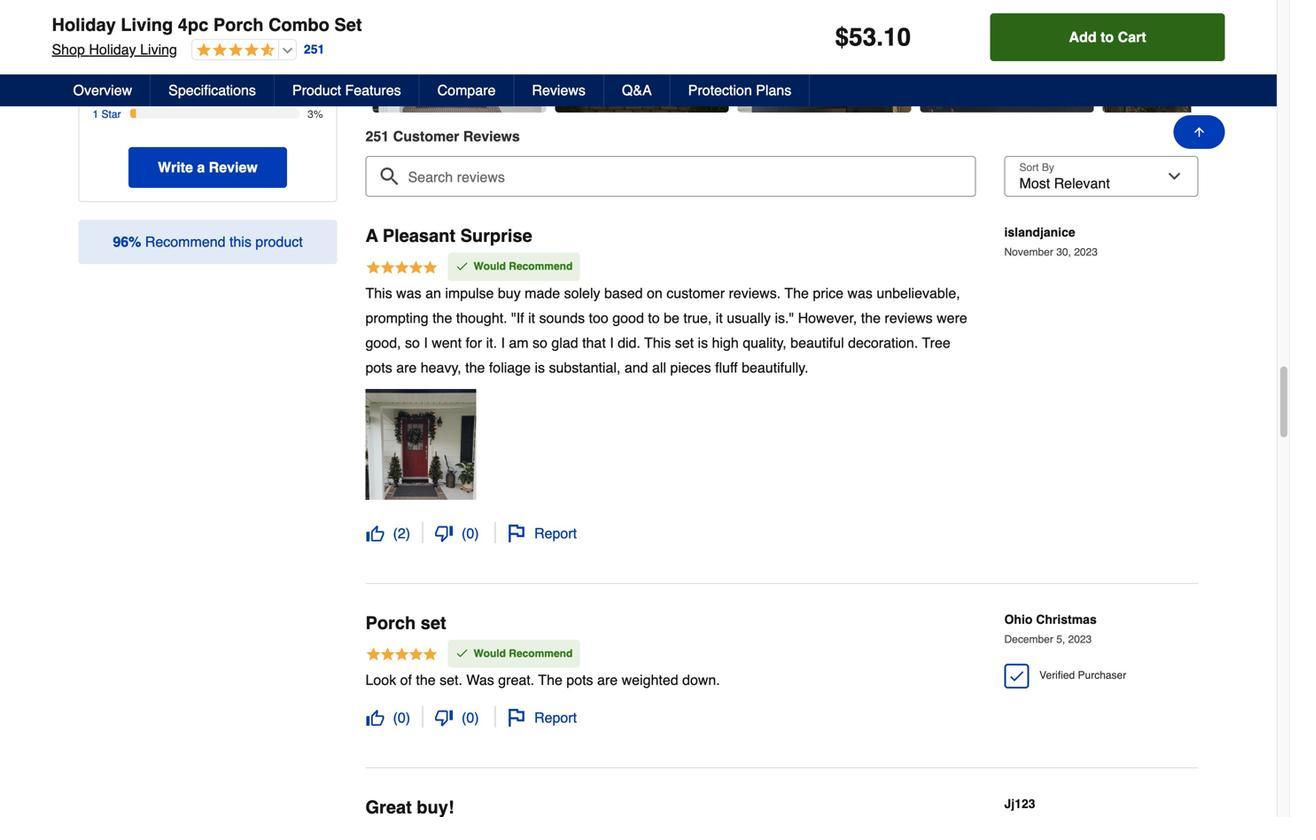 Task type: describe. For each thing, give the bounding box(es) containing it.
) right thumb up icon at the left bottom of the page
[[406, 525, 410, 541]]

were
[[937, 310, 968, 326]]

1 star
[[93, 108, 121, 121]]

251 customer review s
[[366, 128, 520, 145]]

reviews.
[[729, 285, 781, 301]]

0 vertical spatial holiday
[[52, 15, 116, 35]]

made
[[525, 285, 560, 301]]

write a review button
[[129, 147, 287, 188]]

star for 5 star
[[101, 23, 121, 36]]

add
[[1069, 29, 1097, 45]]

and
[[625, 359, 648, 376]]

are inside 'this was an impulse buy made solely based on customer reviews. the price was unbelievable, prompting the thought. "if it sounds too good to be true, it usually is." however, the reviews were good, so i went for it. i am so glad that i did. this set is high quality, beautiful decoration. tree pots are heavy, the foliage is substantial, and all pieces fluff beautifully.'
[[396, 359, 417, 376]]

2 was from the left
[[848, 285, 873, 301]]

decoration.
[[848, 334, 918, 351]]

star for 2 star
[[101, 87, 121, 99]]

protection plans button
[[671, 74, 810, 106]]

islandjanice november 30, 2023
[[1005, 225, 1098, 258]]

checkmark image for a pleasant surprise
[[455, 259, 469, 273]]

the down for
[[465, 359, 485, 376]]

shop holiday living
[[52, 41, 177, 58]]

( 0 ) for ( 2 )
[[462, 525, 479, 541]]

surprise
[[460, 226, 532, 246]]

thumb down image for ( 0 )
[[435, 709, 453, 727]]

compare
[[437, 82, 496, 98]]

thought.
[[456, 310, 507, 326]]

73%
[[302, 23, 323, 36]]

) down was
[[474, 709, 479, 726]]

1 so from the left
[[405, 334, 420, 351]]

checkmark image for ohio christmas
[[1008, 667, 1026, 685]]

add to cart
[[1069, 29, 1147, 45]]

based
[[604, 285, 643, 301]]

look of the set. was great.  the pots are weighted down.
[[366, 672, 720, 688]]

beautiful
[[791, 334, 844, 351]]

$ 53 . 10
[[835, 23, 911, 51]]

verified purchaser
[[1034, 669, 1127, 682]]

1 uploaded image image from the left
[[738, 17, 912, 35]]

look
[[366, 672, 396, 688]]

porch set
[[366, 613, 446, 633]]

thumb up image
[[366, 525, 384, 542]]

17%
[[302, 44, 323, 57]]

tree
[[922, 334, 951, 351]]

1
[[93, 108, 99, 121]]

december
[[1005, 633, 1054, 645]]

protection plans
[[688, 82, 792, 98]]

would recommend for a pleasant surprise
[[474, 260, 573, 273]]

report for ( 0 )
[[534, 709, 577, 726]]

) right thumb up image
[[406, 709, 410, 726]]

1 vertical spatial 2
[[398, 525, 406, 541]]

product
[[256, 234, 303, 250]]

https://photos us.bazaarvoice.com/photo/2/cghvdg86bg93zxm/7e82df84 f0a7 53fe 88f0 db39c8ad16db image
[[366, 389, 476, 500]]

1 it from the left
[[528, 310, 535, 326]]

fluff
[[715, 359, 738, 376]]

write
[[158, 159, 193, 176]]

( 0 ) for ( 0 )
[[462, 709, 479, 726]]

however,
[[798, 310, 857, 326]]

review for customer
[[463, 128, 512, 145]]

overview
[[73, 82, 132, 98]]

star for 3 star
[[101, 66, 121, 78]]

star for 1 star
[[101, 108, 121, 121]]

recommend for a pleasant surprise
[[509, 260, 573, 273]]

arrow right image
[[1168, 11, 1182, 32]]

ohio christmas december 5, 2023
[[1005, 612, 1097, 645]]

0 horizontal spatial set
[[421, 613, 446, 633]]

am
[[509, 334, 529, 351]]

quality,
[[743, 334, 787, 351]]

2 uploaded image image from the left
[[920, 17, 1094, 35]]

great.
[[498, 672, 535, 688]]

would for pleasant
[[474, 260, 506, 273]]

3 star
[[93, 66, 121, 78]]

3
[[93, 66, 99, 78]]

1 vertical spatial holiday
[[89, 41, 136, 58]]

a
[[197, 159, 205, 176]]

q&a button
[[604, 74, 671, 106]]

holiday living 4pc porch combo set
[[52, 15, 362, 35]]

flag image for ( 2 )
[[508, 525, 526, 542]]

purchaser
[[1078, 669, 1127, 682]]

cart
[[1118, 29, 1147, 45]]

thumb up image
[[366, 709, 384, 727]]

flag image for ( 0 )
[[508, 709, 526, 727]]

weighted
[[622, 672, 679, 688]]

reviews
[[532, 82, 586, 98]]

went
[[432, 334, 462, 351]]

%
[[129, 234, 141, 250]]

set inside 'this was an impulse buy made solely based on customer reviews. the price was unbelievable, prompting the thought. "if it sounds too good to be true, it usually is." however, the reviews were good, so i went for it. i am so glad that i did. this set is high quality, beautiful decoration. tree pots are heavy, the foliage is substantial, and all pieces fluff beautifully.'
[[675, 334, 694, 351]]

5
[[93, 23, 99, 36]]

that
[[582, 334, 606, 351]]

an
[[425, 285, 441, 301]]

add to cart button
[[991, 13, 1225, 61]]

reviews
[[885, 310, 933, 326]]

the right of
[[416, 672, 436, 688]]

5 star
[[93, 23, 121, 36]]

Search reviews text field
[[373, 156, 969, 186]]

foliage
[[489, 359, 531, 376]]

this
[[230, 234, 252, 250]]

product features button
[[275, 74, 420, 106]]

set
[[334, 15, 362, 35]]

2%
[[308, 87, 323, 99]]

too
[[589, 310, 609, 326]]

) right ( 2 )
[[474, 525, 479, 541]]

thumb down image for ( 2 )
[[435, 525, 453, 542]]

price
[[813, 285, 844, 301]]

of
[[400, 672, 412, 688]]

report button for ( 0 )
[[507, 707, 578, 728]]

a pleasant surprise
[[366, 226, 532, 246]]

true,
[[684, 310, 712, 326]]

unbelievable,
[[877, 285, 960, 301]]



Task type: vqa. For each thing, say whether or not it's contained in the screenshot.
chevron down image
no



Task type: locate. For each thing, give the bounding box(es) containing it.
1 horizontal spatial pots
[[567, 672, 593, 688]]

it.
[[486, 334, 497, 351]]

specifications button
[[151, 74, 275, 106]]

high
[[712, 334, 739, 351]]

0 vertical spatial report
[[534, 525, 577, 541]]

good
[[613, 310, 644, 326]]

checkmark image up 'impulse'
[[455, 259, 469, 273]]

2 horizontal spatial uploaded image image
[[1103, 17, 1277, 35]]

0 vertical spatial 2
[[93, 87, 99, 99]]

uploaded image image
[[738, 17, 912, 35], [920, 17, 1094, 35], [1103, 17, 1277, 35]]

protection
[[688, 82, 752, 98]]

christmas
[[1036, 612, 1097, 626]]

0 vertical spatial this
[[366, 285, 392, 301]]

2 right thumb up icon at the left bottom of the page
[[398, 525, 406, 541]]

review
[[463, 128, 512, 145], [209, 159, 258, 176]]

the up the went
[[433, 310, 452, 326]]

are left weighted
[[597, 672, 618, 688]]

5 stars image up of
[[366, 646, 438, 665]]

jj123
[[1005, 797, 1036, 811]]

1 horizontal spatial was
[[848, 285, 873, 301]]

( 0 ) right ( 2 )
[[462, 525, 479, 541]]

pots right great.
[[567, 672, 593, 688]]

$
[[835, 23, 849, 51]]

1 horizontal spatial porch
[[366, 613, 416, 633]]

1 vertical spatial review
[[209, 159, 258, 176]]

to inside 'this was an impulse buy made solely based on customer reviews. the price was unbelievable, prompting the thought. "if it sounds too good to be true, it usually is." however, the reviews were good, so i went for it. i am so glad that i did. this set is high quality, beautiful decoration. tree pots are heavy, the foliage is substantial, and all pieces fluff beautifully.'
[[648, 310, 660, 326]]

islandjanice
[[1005, 225, 1076, 239]]

2 thumb down image from the top
[[435, 709, 453, 727]]

review for a
[[209, 159, 258, 176]]

substantial,
[[549, 359, 621, 376]]

product
[[292, 82, 341, 98]]

1 would recommend from the top
[[474, 260, 573, 273]]

0 vertical spatial flag image
[[508, 525, 526, 542]]

0 horizontal spatial so
[[405, 334, 420, 351]]

glad
[[552, 334, 578, 351]]

the up is."
[[785, 285, 809, 301]]

to inside button
[[1101, 29, 1114, 45]]

would down surprise
[[474, 260, 506, 273]]

it right "if
[[528, 310, 535, 326]]

reviews button
[[514, 74, 604, 106]]

( 0 ) right thumb up image
[[393, 709, 410, 726]]

porch up 4.6 stars image
[[213, 15, 264, 35]]

53
[[849, 23, 877, 51]]

4.6 stars image
[[192, 43, 275, 59]]

0 vertical spatial 2023
[[1074, 246, 1098, 258]]

holiday down 5 star
[[89, 41, 136, 58]]

november
[[1005, 246, 1054, 258]]

1 vertical spatial 5 stars image
[[366, 646, 438, 665]]

star for 4 star
[[101, 44, 121, 57]]

customer
[[393, 128, 459, 145]]

living
[[121, 15, 173, 35], [140, 41, 177, 58]]

0 horizontal spatial was
[[396, 285, 422, 301]]

0 vertical spatial 251
[[304, 42, 325, 56]]

are down good,
[[396, 359, 417, 376]]

1 vertical spatial would
[[474, 647, 506, 660]]

1 horizontal spatial uploaded image image
[[920, 17, 1094, 35]]

report button for ( 2 )
[[507, 523, 578, 544]]

1 vertical spatial report button
[[507, 707, 578, 728]]

i
[[424, 334, 428, 351], [501, 334, 505, 351], [610, 334, 614, 351]]

star right 1
[[101, 108, 121, 121]]

to right the 'add'
[[1101, 29, 1114, 45]]

30,
[[1057, 246, 1071, 258]]

solely
[[564, 285, 600, 301]]

the up decoration.
[[861, 310, 881, 326]]

0 horizontal spatial to
[[648, 310, 660, 326]]

is."
[[775, 310, 794, 326]]

0 vertical spatial pots
[[366, 359, 392, 376]]

1 horizontal spatial to
[[1101, 29, 1114, 45]]

1 star from the top
[[101, 23, 121, 36]]

0 vertical spatial to
[[1101, 29, 1114, 45]]

0 vertical spatial report button
[[507, 523, 578, 544]]

1 vertical spatial recommend
[[509, 260, 573, 273]]

shop
[[52, 41, 85, 58]]

i right it.
[[501, 334, 505, 351]]

i left did.
[[610, 334, 614, 351]]

overview button
[[55, 74, 151, 106]]

set up 'pieces'
[[675, 334, 694, 351]]

1 vertical spatial set
[[421, 613, 446, 633]]

star right 5 in the top of the page
[[101, 23, 121, 36]]

would for set
[[474, 647, 506, 660]]

0 horizontal spatial 2
[[93, 87, 99, 99]]

251 for 251
[[304, 42, 325, 56]]

sounds
[[539, 310, 585, 326]]

1 horizontal spatial 2
[[398, 525, 406, 541]]

2023
[[1074, 246, 1098, 258], [1068, 633, 1092, 645]]

was
[[466, 672, 494, 688]]

1 vertical spatial would recommend
[[474, 647, 573, 660]]

is left the high
[[698, 334, 708, 351]]

0 vertical spatial are
[[396, 359, 417, 376]]

5 stars image down pleasant
[[366, 259, 438, 278]]

thumb down image down set.
[[435, 709, 453, 727]]

0 vertical spatial is
[[698, 334, 708, 351]]

combo
[[269, 15, 330, 35]]

96
[[113, 234, 129, 250]]

are
[[396, 359, 417, 376], [597, 672, 618, 688]]

1 horizontal spatial this
[[644, 334, 671, 351]]

4 star from the top
[[101, 87, 121, 99]]

( down set.
[[462, 709, 467, 726]]

0 vertical spatial the
[[785, 285, 809, 301]]

pleasant
[[383, 226, 456, 246]]

0 vertical spatial 5 stars image
[[366, 259, 438, 278]]

was right price
[[848, 285, 873, 301]]

5%
[[308, 66, 323, 78]]

1 horizontal spatial review
[[463, 128, 512, 145]]

( right thumb up image
[[393, 709, 398, 726]]

0 vertical spatial would recommend
[[474, 260, 573, 273]]

0 horizontal spatial i
[[424, 334, 428, 351]]

2023 right 5,
[[1068, 633, 1092, 645]]

0 right thumb up image
[[398, 709, 406, 726]]

would recommend up great.
[[474, 647, 573, 660]]

1 horizontal spatial the
[[785, 285, 809, 301]]

so right am
[[533, 334, 548, 351]]

4 star
[[93, 44, 121, 57]]

checkmark image down december
[[1008, 667, 1026, 685]]

2 flag image from the top
[[508, 709, 526, 727]]

1 thumb down image from the top
[[435, 525, 453, 542]]

1 vertical spatial this
[[644, 334, 671, 351]]

0
[[467, 525, 474, 541], [398, 709, 406, 726], [467, 709, 474, 726]]

2 it from the left
[[716, 310, 723, 326]]

2 down 3
[[93, 87, 99, 99]]

0 horizontal spatial is
[[535, 359, 545, 376]]

this up prompting
[[366, 285, 392, 301]]

down.
[[682, 672, 720, 688]]

living up 'shop holiday living'
[[121, 15, 173, 35]]

0 horizontal spatial porch
[[213, 15, 264, 35]]

5,
[[1057, 633, 1065, 645]]

star
[[101, 23, 121, 36], [101, 44, 121, 57], [101, 66, 121, 78], [101, 87, 121, 99], [101, 108, 121, 121]]

porch up the look
[[366, 613, 416, 633]]

1 was from the left
[[396, 285, 422, 301]]

1 horizontal spatial so
[[533, 334, 548, 351]]

i left the went
[[424, 334, 428, 351]]

3 uploaded image image from the left
[[1103, 17, 1277, 35]]

3%
[[308, 108, 323, 121]]

a
[[366, 226, 378, 246]]

s
[[512, 128, 520, 145]]

would recommend up buy
[[474, 260, 573, 273]]

checkmark image
[[455, 259, 469, 273], [1008, 667, 1026, 685]]

on
[[647, 285, 663, 301]]

0 horizontal spatial it
[[528, 310, 535, 326]]

report button
[[507, 523, 578, 544], [507, 707, 578, 728]]

1 vertical spatial checkmark image
[[1008, 667, 1026, 685]]

1 horizontal spatial it
[[716, 310, 723, 326]]

heavy,
[[421, 359, 461, 376]]

5 stars image
[[366, 259, 438, 278], [366, 646, 438, 665]]

"if
[[511, 310, 524, 326]]

pots down good,
[[366, 359, 392, 376]]

0 for ( 2 )
[[467, 525, 474, 541]]

1 vertical spatial thumb down image
[[435, 709, 453, 727]]

( 2 )
[[393, 525, 410, 541]]

5 star from the top
[[101, 108, 121, 121]]

0 horizontal spatial the
[[538, 672, 563, 688]]

plans
[[756, 82, 792, 98]]

would right checkmark icon
[[474, 647, 506, 660]]

0 horizontal spatial review
[[209, 159, 258, 176]]

1 horizontal spatial checkmark image
[[1008, 667, 1026, 685]]

the
[[785, 285, 809, 301], [538, 672, 563, 688]]

1 horizontal spatial set
[[675, 334, 694, 351]]

1 5 stars image from the top
[[366, 259, 438, 278]]

the right great.
[[538, 672, 563, 688]]

set up set.
[[421, 613, 446, 633]]

2 would from the top
[[474, 647, 506, 660]]

1 report button from the top
[[507, 523, 578, 544]]

2023 inside 'ohio christmas december 5, 2023'
[[1068, 633, 1092, 645]]

it right true, on the top right of the page
[[716, 310, 723, 326]]

review inside button
[[209, 159, 258, 176]]

0 vertical spatial porch
[[213, 15, 264, 35]]

2023 right 30,
[[1074, 246, 1098, 258]]

3 i from the left
[[610, 334, 614, 351]]

2 star from the top
[[101, 44, 121, 57]]

this up all
[[644, 334, 671, 351]]

recommend right %
[[145, 234, 226, 250]]

report for ( 2 )
[[534, 525, 577, 541]]

for
[[466, 334, 482, 351]]

1 horizontal spatial are
[[597, 672, 618, 688]]

so
[[405, 334, 420, 351], [533, 334, 548, 351]]

1 vertical spatial 251
[[366, 128, 389, 145]]

( right ( 2 )
[[462, 525, 467, 541]]

0 horizontal spatial uploaded image image
[[738, 17, 912, 35]]

1 vertical spatial report
[[534, 709, 577, 726]]

( 0 ) down was
[[462, 709, 479, 726]]

the inside 'this was an impulse buy made solely based on customer reviews. the price was unbelievable, prompting the thought. "if it sounds too good to be true, it usually is." however, the reviews were good, so i went for it. i am so glad that i did. this set is high quality, beautiful decoration. tree pots are heavy, the foliage is substantial, and all pieces fluff beautifully.'
[[785, 285, 809, 301]]

arrow up image
[[1192, 125, 1207, 139]]

2 so from the left
[[533, 334, 548, 351]]

0 right ( 2 )
[[467, 525, 474, 541]]

251 down features
[[366, 128, 389, 145]]

0 horizontal spatial 251
[[304, 42, 325, 56]]

96 % recommend this product
[[113, 234, 303, 250]]

so right good,
[[405, 334, 420, 351]]

flag image
[[508, 525, 526, 542], [508, 709, 526, 727]]

5 stars image for pleasant
[[366, 259, 438, 278]]

review right a
[[209, 159, 258, 176]]

2 i from the left
[[501, 334, 505, 351]]

star right the 4
[[101, 44, 121, 57]]

.
[[877, 23, 884, 51]]

thumb down image right ( 2 )
[[435, 525, 453, 542]]

to left be on the right of the page
[[648, 310, 660, 326]]

1 vertical spatial the
[[538, 672, 563, 688]]

2 report button from the top
[[507, 707, 578, 728]]

holiday up the 4
[[52, 15, 116, 35]]

verified
[[1040, 669, 1075, 682]]

is right foliage
[[535, 359, 545, 376]]

checkmark image
[[455, 646, 469, 660]]

2 star
[[93, 87, 121, 99]]

1 i from the left
[[424, 334, 428, 351]]

would
[[474, 260, 506, 273], [474, 647, 506, 660]]

star right 3
[[101, 66, 121, 78]]

3 star from the top
[[101, 66, 121, 78]]

2023 inside islandjanice november 30, 2023
[[1074, 246, 1098, 258]]

251 down the 73%
[[304, 42, 325, 56]]

review down compare button on the top of page
[[463, 128, 512, 145]]

2 would recommend from the top
[[474, 647, 573, 660]]

0 vertical spatial recommend
[[145, 234, 226, 250]]

1 vertical spatial pots
[[567, 672, 593, 688]]

0 vertical spatial review
[[463, 128, 512, 145]]

1 vertical spatial 2023
[[1068, 633, 1092, 645]]

0 vertical spatial thumb down image
[[435, 525, 453, 542]]

recommend up made
[[509, 260, 573, 273]]

0 horizontal spatial are
[[396, 359, 417, 376]]

pieces
[[670, 359, 711, 376]]

compare button
[[420, 74, 514, 106]]

4
[[93, 44, 99, 57]]

to
[[1101, 29, 1114, 45], [648, 310, 660, 326]]

0 down was
[[467, 709, 474, 726]]

0 vertical spatial checkmark image
[[455, 259, 469, 273]]

2 horizontal spatial i
[[610, 334, 614, 351]]

251 for 251 customer review s
[[366, 128, 389, 145]]

251
[[304, 42, 325, 56], [366, 128, 389, 145]]

2 report from the top
[[534, 709, 577, 726]]

would recommend for porch set
[[474, 647, 573, 660]]

buy
[[498, 285, 521, 301]]

1 vertical spatial to
[[648, 310, 660, 326]]

beautifully.
[[742, 359, 809, 376]]

q&a
[[622, 82, 652, 98]]

features
[[345, 82, 401, 98]]

recommend up look of the set. was great.  the pots are weighted down.
[[509, 647, 573, 660]]

0 horizontal spatial checkmark image
[[455, 259, 469, 273]]

specifications
[[169, 82, 256, 98]]

impulse
[[445, 285, 494, 301]]

1 horizontal spatial 251
[[366, 128, 389, 145]]

1 horizontal spatial i
[[501, 334, 505, 351]]

was left the an
[[396, 285, 422, 301]]

0 vertical spatial living
[[121, 15, 173, 35]]

1 vertical spatial living
[[140, 41, 177, 58]]

1 report from the top
[[534, 525, 577, 541]]

pots
[[366, 359, 392, 376], [567, 672, 593, 688]]

prompting
[[366, 310, 429, 326]]

( right thumb up icon at the left bottom of the page
[[393, 525, 398, 541]]

2 vertical spatial recommend
[[509, 647, 573, 660]]

0 for ( 0 )
[[467, 709, 474, 726]]

1 would from the top
[[474, 260, 506, 273]]

set.
[[440, 672, 463, 688]]

ohio
[[1005, 612, 1033, 626]]

recommend for porch set
[[509, 647, 573, 660]]

10
[[884, 23, 911, 51]]

0 horizontal spatial pots
[[366, 359, 392, 376]]

0 vertical spatial would
[[474, 260, 506, 273]]

holiday
[[52, 15, 116, 35], [89, 41, 136, 58]]

living right 4 star
[[140, 41, 177, 58]]

2 5 stars image from the top
[[366, 646, 438, 665]]

porch
[[213, 15, 264, 35], [366, 613, 416, 633]]

1 vertical spatial is
[[535, 359, 545, 376]]

1 horizontal spatial is
[[698, 334, 708, 351]]

0 horizontal spatial this
[[366, 285, 392, 301]]

star up 1 star
[[101, 87, 121, 99]]

1 vertical spatial flag image
[[508, 709, 526, 727]]

0 vertical spatial set
[[675, 334, 694, 351]]

5 stars image for set
[[366, 646, 438, 665]]

recommend
[[145, 234, 226, 250], [509, 260, 573, 273], [509, 647, 573, 660]]

thumb down image
[[435, 525, 453, 542], [435, 709, 453, 727]]

1 flag image from the top
[[508, 525, 526, 542]]

good,
[[366, 334, 401, 351]]

1 vertical spatial are
[[597, 672, 618, 688]]

1 vertical spatial porch
[[366, 613, 416, 633]]

pots inside 'this was an impulse buy made solely based on customer reviews. the price was unbelievable, prompting the thought. "if it sounds too good to be true, it usually is." however, the reviews were good, so i went for it. i am so glad that i did. this set is high quality, beautiful decoration. tree pots are heavy, the foliage is substantial, and all pieces fluff beautifully.'
[[366, 359, 392, 376]]

customer
[[667, 285, 725, 301]]



